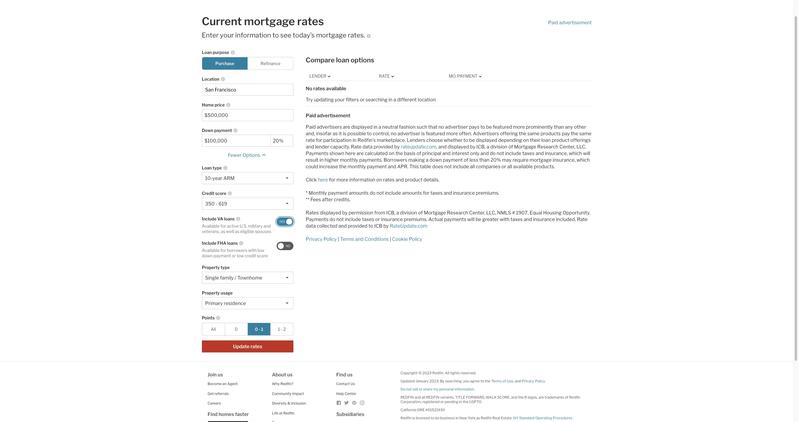 Task type: vqa. For each thing, say whether or not it's contained in the screenshot.
the homes
yes



Task type: describe. For each thing, give the bounding box(es) containing it.
payment inside available for borrowers with low down payment or low credit score
[[214, 253, 231, 258]]

- for 350
[[216, 201, 218, 207]]

california dre #01521930
[[401, 408, 445, 412]]

0 horizontal spatial score
[[215, 191, 226, 196]]

updated january 2023: by searching, you agree to the terms of use , and privacy policy .
[[401, 379, 546, 384]]

homes
[[219, 412, 234, 417]]

result
[[306, 157, 319, 163]]

2 down payment text field from the left
[[273, 138, 291, 144]]

2 | from the left
[[390, 236, 391, 242]]

1 - 2 radio
[[270, 323, 294, 336]]

All radio
[[202, 323, 225, 336]]

redfin right at in the bottom left of the page
[[283, 411, 294, 416]]

actual
[[429, 217, 443, 222]]

for inside paid advertisers are displayed in a neutral fashion such that no advertiser pays to be featured more prominently than any other and, insofar as it is possible to control, no advertiser is featured more often. advertisers offering the same products pay the same rate for participation in redfin's marketplace. lenders choose whether to be displayed depending on their loan product offerings and lender capacity. rate data provided by
[[316, 137, 322, 143]]

and down 1907,
[[524, 217, 532, 222]]

find homes faster
[[208, 412, 249, 417]]

down payment
[[202, 128, 232, 133]]

terms and conditions link
[[340, 236, 389, 242]]

careers
[[208, 401, 221, 406]]

payment down interest
[[443, 157, 463, 163]]

and left conditions
[[355, 236, 364, 242]]

home price
[[202, 102, 225, 108]]

apr.
[[397, 164, 408, 169]]

enter
[[202, 31, 219, 39]]

Purchase radio
[[202, 57, 248, 70]]

by
[[440, 379, 445, 384]]

0 horizontal spatial terms
[[340, 236, 354, 242]]

title
[[455, 395, 465, 400]]

updating
[[314, 97, 334, 102]]

does
[[432, 164, 443, 169]]

with inside available for borrowers with low down payment or low credit score
[[248, 248, 257, 253]]

no rates available
[[306, 86, 346, 91]]

1 vertical spatial more
[[446, 131, 458, 136]]

housing
[[543, 210, 562, 216]]

Refinance radio
[[248, 57, 294, 70]]

eligible
[[240, 229, 254, 234]]

0 horizontal spatial advertiser
[[398, 131, 420, 136]]

rates.
[[348, 31, 365, 39]]

Home price text field
[[205, 113, 291, 118]]

update rates button
[[202, 341, 294, 353]]

type for year
[[213, 165, 222, 171]]

loans for include fha loans
[[227, 241, 238, 246]]

include for include va loans
[[202, 216, 217, 222]]

2 redfin from the left
[[426, 395, 440, 400]]

property usage element
[[202, 287, 291, 297]]

0 horizontal spatial is
[[343, 131, 347, 136]]

to up advertisers
[[481, 124, 485, 130]]

down inside available for borrowers with low down payment or low credit score
[[202, 253, 213, 258]]

lender
[[309, 74, 326, 79]]

u.s.
[[240, 224, 247, 229]]

1 vertical spatial your
[[335, 97, 345, 102]]

a inside paid advertisers are displayed in a neutral fashion such that no advertiser pays to be featured more prominently than any other and, insofar as it is possible to control, no advertiser is featured more often. advertisers offering the same products pay the same rate for participation in redfin's marketplace. lenders choose whether to be displayed depending on their loan product offerings and lender capacity. rate data provided by
[[379, 124, 381, 130]]

0 vertical spatial which
[[569, 151, 582, 156]]

insurance inside * monthly payment amounts do not include amounts for taxes and insurance premiums. ** fees after credits.
[[453, 190, 475, 196]]

0 vertical spatial advertiser
[[445, 124, 468, 130]]

dre
[[417, 408, 425, 412]]

1 horizontal spatial low
[[258, 248, 264, 253]]

taxes down the permission
[[362, 217, 374, 222]]

available for borrowers with low down payment or low credit score
[[202, 248, 268, 258]]

20%
[[491, 157, 501, 163]]

us for find us
[[347, 372, 353, 378]]

to down #01521930
[[431, 416, 434, 421]]

equal
[[530, 210, 542, 216]]

1 horizontal spatial privacy
[[522, 379, 534, 384]]

1 vertical spatial insurance,
[[553, 157, 576, 163]]

in down possible
[[353, 137, 357, 143]]

0 horizontal spatial information
[[235, 31, 271, 39]]

and down apr. at the top of the page
[[396, 177, 404, 183]]

1 horizontal spatial paid advertisement
[[548, 20, 592, 25]]

1 vertical spatial paid
[[306, 113, 316, 118]]

you
[[463, 379, 470, 384]]

not right do
[[406, 387, 412, 392]]

division inside rates displayed by permission from icb, a division of mortgage research center, llc, nmls # 1907, equal housing opportunity. payments do not include taxes or insurance premiums. actual payments will be greater with taxes and insurance included. rate data collected and provided to icb by
[[400, 210, 417, 216]]

property usage
[[202, 291, 233, 296]]

include down interest
[[453, 164, 469, 169]]

mo. payment button
[[449, 73, 483, 79]]

interest
[[452, 151, 469, 156]]

include up may
[[505, 151, 521, 156]]

option group for loan purpose
[[202, 57, 294, 70]]

0 horizontal spatial available
[[326, 86, 346, 91]]

do inside rates displayed by permission from icb, a division of mortgage research center, llc, nmls # 1907, equal housing opportunity. payments do not include taxes or insurance premiums. actual payments will be greater with taxes and insurance included. rate data collected and provided to icb by
[[330, 217, 335, 222]]

residence
[[224, 301, 246, 307]]

1 horizontal spatial is
[[413, 416, 415, 421]]

in up control,
[[374, 124, 378, 130]]

0 - 1
[[255, 327, 263, 332]]

not inside * monthly payment amounts do not include amounts for taxes and insurance premiums. ** fees after credits.
[[377, 190, 384, 196]]

single
[[205, 275, 219, 281]]

0 vertical spatial loan
[[336, 56, 349, 64]]

details.
[[424, 177, 440, 183]]

/
[[235, 275, 236, 281]]

join us
[[208, 372, 223, 378]]

provided inside paid advertisers are displayed in a neutral fashion such that no advertiser pays to be featured more prominently than any other and, insofar as it is possible to control, no advertiser is featured more often. advertisers offering the same products pay the same rate for participation in redfin's marketplace. lenders choose whether to be displayed depending on their loan product offerings and lender capacity. rate data provided by
[[374, 144, 393, 150]]

fashion
[[399, 124, 416, 130]]

find for find homes faster
[[208, 412, 218, 417]]

the down any
[[571, 131, 578, 136]]

subsidiaries
[[336, 412, 364, 417]]

do inside * monthly payment amounts do not include amounts for taxes and insurance premiums. ** fees after credits.
[[370, 190, 376, 196]]

0 horizontal spatial privacy policy link
[[306, 236, 337, 242]]

of left use
[[503, 379, 506, 384]]

payment down payments.
[[367, 164, 387, 169]]

by inside , and displayed by icb, a division of mortgage research center, llc. payments shown here are calculated on the basis of principal and interest only and do not include taxes and insurance, which will result in higher monthly payments. borrowers making a down payment of less than 20% may require mortgage insurance, which could increase the monthly payment and apr. this table does not include all companies or all available products.
[[470, 144, 476, 150]]

capacity.
[[330, 144, 350, 150]]

and right the collected
[[339, 223, 347, 229]]

center, inside rates displayed by permission from icb, a division of mortgage research center, llc, nmls # 1907, equal housing opportunity. payments do not include taxes or insurance premiums. actual payments will be greater with taxes and insurance included. rate data collected and provided to icb by
[[469, 210, 485, 216]]

for inside available for borrowers with low down payment or low credit score
[[221, 248, 226, 253]]

a left different
[[394, 97, 396, 102]]

1 horizontal spatial .
[[545, 379, 546, 384]]

of down depending
[[509, 144, 513, 150]]

0 vertical spatial mortgage
[[244, 15, 295, 28]]

us for about us
[[287, 372, 293, 378]]

displayed down advertisers
[[476, 137, 497, 143]]

redfin facebook image
[[336, 401, 341, 406]]

premiums. inside rates displayed by permission from icb, a division of mortgage research center, llc, nmls # 1907, equal housing opportunity. payments do not include taxes or insurance premiums. actual payments will be greater with taxes and insurance included. rate data collected and provided to icb by
[[404, 217, 428, 222]]

sell
[[413, 387, 418, 392]]

for right here link
[[329, 177, 336, 183]]

mortgage inside , and displayed by icb, a division of mortgage research center, llc. payments shown here are calculated on the basis of principal and interest only and do not include taxes and insurance, which will result in higher monthly payments. borrowers making a down payment of less than 20% may require mortgage insurance, which could increase the monthly payment and apr. this table does not include all companies or all available products.
[[514, 144, 536, 150]]

usage
[[221, 291, 233, 296]]

redfin left real
[[481, 416, 492, 421]]

the right 'offering'
[[519, 131, 527, 136]]

, inside , and displayed by icb, a division of mortgage research center, llc. payments shown here are calculated on the basis of principal and interest only and do not include taxes and insurance, which will result in higher monthly payments. borrowers making a down payment of less than 20% may require mortgage insurance, which could increase the monthly payment and apr. this table does not include all companies or all available products.
[[436, 144, 437, 150]]

1 vertical spatial product
[[405, 177, 423, 183]]

rates inside update rates button
[[251, 344, 262, 350]]

and inside available for active u.s. military and veterans, as well as eligible spouses
[[264, 224, 271, 229]]

do inside , and displayed by icb, a division of mortgage research center, llc. payments shown here are calculated on the basis of principal and interest only and do not include taxes and insurance, which will result in higher monthly payments. borrowers making a down payment of less than 20% may require mortgage insurance, which could increase the monthly payment and apr. this table does not include all companies or all available products.
[[490, 151, 496, 156]]

rateupdate.com link
[[390, 223, 428, 229]]

in right searching
[[389, 97, 393, 102]]

of left less
[[464, 157, 469, 163]]

0 horizontal spatial on
[[376, 177, 382, 183]]

lenders
[[407, 137, 425, 143]]

by down credits.
[[342, 210, 348, 216]]

1 vertical spatial paid advertisement
[[306, 113, 351, 118]]

0 horizontal spatial insurance
[[381, 217, 403, 222]]

inclusion
[[291, 401, 306, 406]]

marketplace.
[[377, 137, 406, 143]]

1 horizontal spatial privacy policy link
[[522, 379, 545, 384]]

the right agree
[[485, 379, 491, 384]]

mortgage inside , and displayed by icb, a division of mortgage research center, llc. payments shown here are calculated on the basis of principal and interest only and do not include taxes and insurance, which will result in higher monthly payments. borrowers making a down payment of less than 20% may require mortgage insurance, which could increase the monthly payment and apr. this table does not include all companies or all available products.
[[530, 157, 552, 163]]

become
[[208, 382, 222, 386]]

&
[[288, 401, 290, 406]]

here link
[[318, 177, 328, 183]]

* monthly payment amounts do not include amounts for taxes and insurance premiums. ** fees after credits.
[[306, 190, 500, 202]]

and right score,
[[511, 395, 518, 400]]

click here for more information on rates and product details.
[[306, 177, 440, 183]]

after
[[322, 197, 333, 202]]

2 horizontal spatial more
[[513, 124, 525, 130]]

life at redfin
[[272, 411, 294, 416]]

and up products.
[[536, 151, 544, 156]]

available inside , and displayed by icb, a division of mortgage research center, llc. payments shown here are calculated on the basis of principal and interest only and do not include taxes and insurance, which will result in higher monthly payments. borrowers making a down payment of less than 20% may require mortgage insurance, which could increase the monthly payment and apr. this table does not include all companies or all available products.
[[513, 164, 533, 169]]

1 vertical spatial here
[[318, 177, 328, 183]]

loan purpose
[[202, 50, 229, 55]]

redfin and all redfin variants, title forward, walk score, and the r logos, are trademarks of redfin corporation, registered or pending in the uspto.
[[401, 395, 580, 404]]

insofar
[[316, 131, 332, 136]]

diversity & inclusion
[[272, 401, 306, 406]]

provided inside rates displayed by permission from icb, a division of mortgage research center, llc, nmls # 1907, equal housing opportunity. payments do not include taxes or insurance premiums. actual payments will be greater with taxes and insurance included. rate data collected and provided to icb by
[[348, 223, 368, 229]]

the left uspto.
[[463, 400, 469, 404]]

10-
[[205, 176, 213, 181]]

borrowers
[[384, 157, 407, 163]]

2 horizontal spatial insurance
[[533, 217, 555, 222]]

pending
[[445, 400, 458, 404]]

as left well
[[221, 229, 225, 234]]

displayed up possible
[[351, 124, 373, 130]]

in left new on the bottom
[[456, 416, 459, 421]]

1 horizontal spatial no
[[439, 124, 444, 130]]

rates right the no
[[313, 86, 325, 91]]

include inside rates displayed by permission from icb, a division of mortgage research center, llc, nmls # 1907, equal housing opportunity. payments do not include taxes or insurance premiums. actual payments will be greater with taxes and insurance included. rate data collected and provided to icb by
[[345, 217, 361, 222]]

are inside paid advertisers are displayed in a neutral fashion such that no advertiser pays to be featured more prominently than any other and, insofar as it is possible to control, no advertiser is featured more often. advertisers offering the same products pay the same rate for participation in redfin's marketplace. lenders choose whether to be displayed depending on their loan product offerings and lender capacity. rate data provided by
[[343, 124, 350, 130]]

paid advertisement button
[[548, 19, 592, 26]]

on inside , and displayed by icb, a division of mortgage research center, llc. payments shown here are calculated on the basis of principal and interest only and do not include taxes and insurance, which will result in higher monthly payments. borrowers making a down payment of less than 20% may require mortgage insurance, which could increase the monthly payment and apr. this table does not include all companies or all available products.
[[389, 151, 395, 156]]

1 horizontal spatial ,
[[513, 379, 514, 384]]

1 horizontal spatial mortgage
[[316, 31, 347, 39]]

and down choose at the right of page
[[438, 144, 447, 150]]

1 vertical spatial featured
[[426, 131, 445, 136]]

a down advertisers
[[487, 144, 489, 150]]

and down the borrowers
[[388, 164, 396, 169]]

try
[[306, 97, 313, 102]]

compare
[[306, 56, 335, 64]]

1 horizontal spatial all
[[470, 164, 475, 169]]

community impact button
[[272, 392, 304, 396]]

the up the borrowers
[[396, 151, 403, 156]]

a up table
[[426, 157, 429, 163]]

r
[[525, 395, 527, 400]]

mortgage inside rates displayed by permission from icb, a division of mortgage research center, llc, nmls # 1907, equal housing opportunity. payments do not include taxes or insurance premiums. actual payments will be greater with taxes and insurance included. rate data collected and provided to icb by
[[424, 210, 446, 216]]

rates up today's
[[297, 15, 324, 28]]

as down active
[[235, 229, 239, 234]]

redfin instagram image
[[360, 401, 365, 406]]

include inside * monthly payment amounts do not include amounts for taxes and insurance premiums. ** fees after credits.
[[385, 190, 401, 196]]

fewer options
[[228, 153, 260, 158]]

enter your information to see today's mortgage rates.
[[202, 31, 365, 39]]

icb, inside , and displayed by icb, a division of mortgage research center, llc. payments shown here are calculated on the basis of principal and interest only and do not include taxes and insurance, which will result in higher monthly payments. borrowers making a down payment of less than 20% may require mortgage insurance, which could increase the monthly payment and apr. this table does not include all companies or all available products.
[[477, 144, 486, 150]]

rates down the borrowers
[[383, 177, 395, 183]]

making
[[408, 157, 425, 163]]

of inside redfin and all redfin variants, title forward, walk score, and the r logos, are trademarks of redfin corporation, registered or pending in the uspto.
[[565, 395, 569, 400]]

payments.
[[359, 157, 383, 163]]

the right increase
[[339, 164, 347, 169]]

offerings
[[571, 137, 591, 143]]

loan for loan purpose
[[202, 50, 212, 55]]

today's
[[293, 31, 315, 39]]

down payment element
[[270, 124, 290, 135]]

active
[[227, 224, 239, 229]]

options
[[243, 153, 260, 158]]

the left r
[[518, 395, 524, 400]]

purchase
[[215, 61, 234, 66]]

1 down payment text field from the left
[[205, 138, 268, 144]]

1 vertical spatial monthly
[[348, 164, 366, 169]]

fewer
[[228, 153, 242, 158]]

0 horizontal spatial low
[[237, 253, 244, 258]]

1 amounts from the left
[[349, 190, 369, 196]]

2023
[[423, 371, 432, 376]]

of inside rates displayed by permission from icb, a division of mortgage research center, llc, nmls # 1907, equal housing opportunity. payments do not include taxes or insurance premiums. actual payments will be greater with taxes and insurance included. rate data collected and provided to icb by
[[418, 210, 423, 216]]

and down sell
[[415, 395, 421, 400]]

research inside , and displayed by icb, a division of mortgage research center, llc. payments shown here are calculated on the basis of principal and interest only and do not include taxes and insurance, which will result in higher monthly payments. borrowers making a down payment of less than 20% may require mortgage insurance, which could increase the monthly payment and apr. this table does not include all companies or all available products.
[[537, 144, 559, 150]]

type for family
[[221, 265, 230, 270]]

1 vertical spatial advertisement
[[317, 113, 351, 118]]

1 vertical spatial all
[[445, 371, 449, 376]]

data inside rates displayed by permission from icb, a division of mortgage research center, llc, nmls # 1907, equal housing opportunity. payments do not include taxes or insurance premiums. actual payments will be greater with taxes and insurance included. rate data collected and provided to icb by
[[306, 223, 316, 229]]

a inside rates displayed by permission from icb, a division of mortgage research center, llc, nmls # 1907, equal housing opportunity. payments do not include taxes or insurance premiums. actual payments will be greater with taxes and insurance included. rate data collected and provided to icb by
[[397, 210, 399, 216]]

and right use
[[515, 379, 521, 384]]

join
[[208, 372, 217, 378]]

will inside , and displayed by icb, a division of mortgage research center, llc. payments shown here are calculated on the basis of principal and interest only and do not include taxes and insurance, which will result in higher monthly payments. borrowers making a down payment of less than 20% may require mortgage insurance, which could increase the monthly payment and apr. this table does not include all companies or all available products.
[[583, 151, 590, 156]]

research inside rates displayed by permission from icb, a division of mortgage research center, llc, nmls # 1907, equal housing opportunity. payments do not include taxes or insurance premiums. actual payments will be greater with taxes and insurance included. rate data collected and provided to icb by
[[447, 210, 468, 216]]

1 vertical spatial which
[[577, 157, 590, 163]]

2 horizontal spatial be
[[486, 124, 492, 130]]

loans for include va loans
[[224, 216, 235, 222]]

1 | from the left
[[338, 236, 339, 242]]

2 same from the left
[[580, 131, 592, 136]]

trademarks
[[545, 395, 564, 400]]

to down often.
[[464, 137, 468, 143]]

diversity & inclusion button
[[272, 401, 306, 406]]

with inside rates displayed by permission from icb, a division of mortgage research center, llc, nmls # 1907, equal housing opportunity. payments do not include taxes or insurance premiums. actual payments will be greater with taxes and insurance included. rate data collected and provided to icb by
[[500, 217, 510, 222]]

or right the filters
[[360, 97, 365, 102]]

rate button
[[379, 73, 395, 79]]

calculated
[[365, 151, 388, 156]]

1 vertical spatial information
[[349, 177, 375, 183]]

or inside rates displayed by permission from icb, a division of mortgage research center, llc, nmls # 1907, equal housing opportunity. payments do not include taxes or insurance premiums. actual payments will be greater with taxes and insurance included. rate data collected and provided to icb by
[[375, 217, 380, 222]]

help center button
[[336, 392, 356, 396]]

loan inside paid advertisers are displayed in a neutral fashion such that no advertiser pays to be featured more prominently than any other and, insofar as it is possible to control, no advertiser is featured more often. advertisers offering the same products pay the same rate for participation in redfin's marketplace. lenders choose whether to be displayed depending on their loan product offerings and lender capacity. rate data provided by
[[541, 137, 551, 143]]

all inside 'radio'
[[211, 327, 216, 332]]

why redfin?
[[272, 382, 294, 386]]

property type element
[[202, 261, 291, 272]]

copyright: © 2023 redfin. all rights reserved.
[[401, 371, 476, 376]]

in inside redfin and all redfin variants, title forward, walk score, and the r logos, are trademarks of redfin corporation, registered or pending in the uspto.
[[459, 400, 462, 404]]

include va loans
[[202, 216, 235, 222]]

2 horizontal spatial all
[[507, 164, 512, 169]]

find for find us
[[336, 372, 346, 378]]

year
[[213, 176, 222, 181]]

0 vertical spatial monthly
[[340, 157, 358, 163]]

2 horizontal spatial policy
[[535, 379, 545, 384]]



Task type: locate. For each thing, give the bounding box(es) containing it.
permission
[[349, 210, 373, 216]]

down up 'property type'
[[202, 253, 213, 258]]

redfin is licensed to do business in new york as redfin real estate. ny standard operating procedures
[[401, 416, 573, 421]]

share
[[423, 387, 433, 392]]

do down #01521930
[[435, 416, 439, 421]]

1 horizontal spatial are
[[357, 151, 364, 156]]

include for include fha loans
[[202, 241, 217, 246]]

1 0 from the left
[[235, 327, 238, 332]]

1 horizontal spatial featured
[[493, 124, 512, 130]]

insurance,
[[545, 151, 568, 156], [553, 157, 576, 163]]

score right credit
[[257, 253, 268, 258]]

2 amounts from the left
[[402, 190, 422, 196]]

diversity
[[272, 401, 287, 406]]

and left interest
[[442, 151, 451, 156]]

1 option group from the top
[[202, 57, 294, 70]]

reserved.
[[461, 371, 476, 376]]

data down rates
[[306, 223, 316, 229]]

do
[[401, 387, 405, 392]]

0 vertical spatial privacy
[[306, 236, 323, 242]]

less
[[470, 157, 478, 163]]

division inside , and displayed by icb, a division of mortgage research center, llc. payments shown here are calculated on the basis of principal and interest only and do not include taxes and insurance, which will result in higher monthly payments. borrowers making a down payment of less than 20% may require mortgage insurance, which could increase the monthly payment and apr. this table does not include all companies or all available products.
[[490, 144, 508, 150]]

depending
[[498, 137, 522, 143]]

displayed inside rates displayed by permission from icb, a division of mortgage research center, llc, nmls # 1907, equal housing opportunity. payments do not include taxes or insurance premiums. actual payments will be greater with taxes and insurance included. rate data collected and provided to icb by
[[320, 210, 341, 216]]

same up their
[[528, 131, 540, 136]]

0 horizontal spatial are
[[343, 124, 350, 130]]

available inside available for active u.s. military and veterans, as well as eligible spouses
[[202, 224, 220, 229]]

0 vertical spatial all
[[211, 327, 216, 332]]

0 horizontal spatial be
[[469, 137, 475, 143]]

0 - 1 radio
[[248, 323, 271, 336]]

1 same from the left
[[528, 131, 540, 136]]

1 horizontal spatial your
[[335, 97, 345, 102]]

2 vertical spatial more
[[337, 177, 348, 183]]

than inside paid advertisers are displayed in a neutral fashion such that no advertiser pays to be featured more prominently than any other and, insofar as it is possible to control, no advertiser is featured more often. advertisers offering the same products pay the same rate for participation in redfin's marketplace. lenders choose whether to be displayed depending on their loan product offerings and lender capacity. rate data provided by
[[554, 124, 564, 130]]

2 horizontal spatial rate
[[577, 217, 588, 222]]

payments
[[306, 151, 329, 156], [306, 217, 329, 222]]

will down llc.
[[583, 151, 590, 156]]

rate inside 'button'
[[379, 74, 390, 79]]

0 horizontal spatial mortgage
[[424, 210, 446, 216]]

llc,
[[486, 210, 496, 216]]

payment down fha
[[214, 253, 231, 258]]

do not sell or share my personal information link
[[401, 387, 474, 392]]

property for primary residence
[[202, 291, 220, 296]]

0 horizontal spatial more
[[337, 177, 348, 183]]

location
[[202, 77, 220, 82]]

1 horizontal spatial 1
[[278, 327, 280, 332]]

score inside available for borrowers with low down payment or low credit score
[[257, 253, 268, 258]]

- for 0
[[259, 327, 260, 332]]

for inside * monthly payment amounts do not include amounts for taxes and insurance premiums. ** fees after credits.
[[423, 190, 430, 196]]

0 horizontal spatial research
[[447, 210, 468, 216]]

military
[[248, 224, 263, 229]]

advertisement inside "button"
[[559, 20, 592, 25]]

1 vertical spatial .
[[474, 387, 475, 392]]

1 horizontal spatial score
[[257, 253, 268, 258]]

1 vertical spatial include
[[202, 241, 217, 246]]

more down increase
[[337, 177, 348, 183]]

such
[[417, 124, 427, 130]]

1 vertical spatial advertiser
[[398, 131, 420, 136]]

loan up 10-
[[202, 165, 212, 171]]

available for veterans,
[[202, 224, 220, 229]]

0 for 0 - 1
[[255, 327, 258, 332]]

2 vertical spatial rate
[[577, 217, 588, 222]]

premiums. up the llc,
[[476, 190, 500, 196]]

State, City, County, ZIP search field
[[202, 84, 294, 96]]

get
[[208, 392, 214, 396]]

1 horizontal spatial be
[[476, 217, 481, 222]]

privacy policy link up logos,
[[522, 379, 545, 384]]

california
[[401, 408, 417, 412]]

0 vertical spatial featured
[[493, 124, 512, 130]]

arm
[[223, 176, 235, 181]]

not right does
[[444, 164, 452, 169]]

type inside "element"
[[221, 265, 230, 270]]

1 vertical spatial down
[[202, 253, 213, 258]]

0 vertical spatial more
[[513, 124, 525, 130]]

1 1 from the left
[[261, 327, 263, 332]]

are inside , and displayed by icb, a division of mortgage research center, llc. payments shown here are calculated on the basis of principal and interest only and do not include taxes and insurance, which will result in higher monthly payments. borrowers making a down payment of less than 20% may require mortgage insurance, which could increase the monthly payment and apr. this table does not include all companies or all available products.
[[357, 151, 364, 156]]

2 0 from the left
[[255, 327, 258, 332]]

redfin twitter image
[[344, 401, 349, 406]]

payment inside * monthly payment amounts do not include amounts for taxes and insurance premiums. ** fees after credits.
[[328, 190, 348, 196]]

data inside paid advertisers are displayed in a neutral fashion such that no advertiser pays to be featured more prominently than any other and, insofar as it is possible to control, no advertiser is featured more often. advertisers offering the same products pay the same rate for participation in redfin's marketplace. lenders choose whether to be displayed depending on their loan product offerings and lender capacity. rate data provided by
[[363, 144, 373, 150]]

property inside "element"
[[202, 265, 220, 270]]

payments up result
[[306, 151, 329, 156]]

shown
[[330, 151, 344, 156]]

with up credit
[[248, 248, 257, 253]]

1 horizontal spatial here
[[345, 151, 356, 156]]

2 property from the top
[[202, 291, 220, 296]]

down payment text field down down payment element
[[273, 138, 291, 144]]

1 us from the left
[[218, 372, 223, 378]]

payment up credits.
[[328, 190, 348, 196]]

0 vertical spatial type
[[213, 165, 222, 171]]

1 available from the top
[[202, 224, 220, 229]]

lender button
[[309, 73, 332, 79]]

available up veterans,
[[202, 224, 220, 229]]

to left icb
[[369, 223, 373, 229]]

0 horizontal spatial down
[[202, 253, 213, 258]]

get referrals button
[[208, 392, 229, 396]]

us for join us
[[218, 372, 223, 378]]

available down require
[[513, 164, 533, 169]]

2 available from the top
[[202, 248, 220, 253]]

on left their
[[523, 137, 529, 143]]

1 left the 2
[[278, 327, 280, 332]]

or right sell
[[419, 387, 423, 392]]

of down rateupdate.com link
[[417, 151, 421, 156]]

0 horizontal spatial icb,
[[386, 210, 396, 216]]

download the redfin app on the apple app store image
[[208, 421, 249, 422]]

that
[[428, 124, 438, 130]]

than up companies
[[479, 157, 490, 163]]

1 left 1 - 2
[[261, 327, 263, 332]]

payments inside rates displayed by permission from icb, a division of mortgage research center, llc, nmls # 1907, equal housing opportunity. payments do not include taxes or insurance premiums. actual payments will be greater with taxes and insurance included. rate data collected and provided to icb by
[[306, 217, 329, 222]]

to right agree
[[481, 379, 484, 384]]

and inside paid advertisers are displayed in a neutral fashion such that no advertiser pays to be featured more prominently than any other and, insofar as it is possible to control, no advertiser is featured more often. advertisers offering the same products pay the same rate for participation in redfin's marketplace. lenders choose whether to be displayed depending on their loan product offerings and lender capacity. rate data provided by
[[306, 144, 314, 150]]

0 horizontal spatial all
[[211, 327, 216, 332]]

increase
[[319, 164, 338, 169]]

loan left purpose
[[202, 50, 212, 55]]

information down payments.
[[349, 177, 375, 183]]

are up possible
[[343, 124, 350, 130]]

are inside redfin and all redfin variants, title forward, walk score, and the r logos, are trademarks of redfin corporation, registered or pending in the uspto.
[[539, 395, 544, 400]]

0 vertical spatial are
[[343, 124, 350, 130]]

insurance up the payments on the right
[[453, 190, 475, 196]]

help center
[[336, 392, 356, 396]]

and right only
[[481, 151, 489, 156]]

1 horizontal spatial division
[[490, 144, 508, 150]]

2 include from the top
[[202, 241, 217, 246]]

to left see
[[273, 31, 279, 39]]

1 horizontal spatial terms
[[491, 379, 502, 384]]

primary residence
[[205, 301, 246, 307]]

paid inside 'paid advertisement' "button"
[[548, 20, 558, 25]]

1 property from the top
[[202, 265, 220, 270]]

your left the filters
[[335, 97, 345, 102]]

available inside available for borrowers with low down payment or low credit score
[[202, 248, 220, 253]]

in right result
[[320, 157, 324, 163]]

in inside , and displayed by icb, a division of mortgage research center, llc. payments shown here are calculated on the basis of principal and interest only and do not include taxes and insurance, which will result in higher monthly payments. borrowers making a down payment of less than 20% may require mortgage insurance, which could increase the monthly payment and apr. this table does not include all companies or all available products.
[[320, 157, 324, 163]]

loan left options
[[336, 56, 349, 64]]

include
[[505, 151, 521, 156], [453, 164, 469, 169], [385, 190, 401, 196], [345, 217, 361, 222]]

not up the collected
[[336, 217, 344, 222]]

or inside available for borrowers with low down payment or low credit score
[[232, 253, 236, 258]]

1 loan from the top
[[202, 50, 212, 55]]

choose
[[426, 137, 443, 143]]

0 radio
[[225, 323, 248, 336]]

privacy policy link
[[306, 236, 337, 242], [522, 379, 545, 384]]

0 vertical spatial your
[[220, 31, 234, 39]]

for down the details.
[[423, 190, 430, 196]]

0 vertical spatial rate
[[379, 74, 390, 79]]

information
[[235, 31, 271, 39], [349, 177, 375, 183], [455, 387, 474, 392]]

same up the offerings
[[580, 131, 592, 136]]

redfin inside redfin and all redfin variants, title forward, walk score, and the r logos, are trademarks of redfin corporation, registered or pending in the uspto.
[[569, 395, 580, 400]]

searching
[[366, 97, 388, 102]]

1 payments from the top
[[306, 151, 329, 156]]

information down the you at the bottom right of page
[[455, 387, 474, 392]]

payments inside , and displayed by icb, a division of mortgage research center, llc. payments shown here are calculated on the basis of principal and interest only and do not include taxes and insurance, which will result in higher monthly payments. borrowers making a down payment of less than 20% may require mortgage insurance, which could increase the monthly payment and apr. this table does not include all companies or all available products.
[[306, 151, 329, 156]]

1 vertical spatial data
[[306, 223, 316, 229]]

policy up logos,
[[535, 379, 545, 384]]

us up the us
[[347, 372, 353, 378]]

veterans,
[[202, 229, 220, 234]]

are
[[343, 124, 350, 130], [357, 151, 364, 156], [539, 395, 544, 400]]

rate inside paid advertisers are displayed in a neutral fashion such that no advertiser pays to be featured more prominently than any other and, insofar as it is possible to control, no advertiser is featured more often. advertisers offering the same products pay the same rate for participation in redfin's marketplace. lenders choose whether to be displayed depending on their loan product offerings and lender capacity. rate data provided by
[[351, 144, 362, 150]]

2 vertical spatial be
[[476, 217, 481, 222]]

do up 20%
[[490, 151, 496, 156]]

2 vertical spatial mortgage
[[530, 157, 552, 163]]

0 vertical spatial research
[[537, 144, 559, 150]]

redfin down california on the bottom of page
[[401, 416, 412, 421]]

price
[[215, 102, 225, 108]]

- inside option
[[259, 327, 260, 332]]

information down current mortgage rates
[[235, 31, 271, 39]]

rate inside rates displayed by permission from icb, a division of mortgage research center, llc, nmls # 1907, equal housing opportunity. payments do not include taxes or insurance premiums. actual payments will be greater with taxes and insurance included. rate data collected and provided to icb by
[[577, 217, 588, 222]]

careers button
[[208, 401, 221, 406]]

mo. payment
[[449, 74, 478, 79]]

here inside , and displayed by icb, a division of mortgage research center, llc. payments shown here are calculated on the basis of principal and interest only and do not include taxes and insurance, which will result in higher monthly payments. borrowers making a down payment of less than 20% may require mortgage insurance, which could increase the monthly payment and apr. this table does not include all companies or all available products.
[[345, 151, 356, 156]]

loans
[[224, 216, 235, 222], [227, 241, 238, 246]]

copyright:
[[401, 371, 418, 376]]

2 horizontal spatial is
[[421, 131, 425, 136]]

not up 20%
[[497, 151, 504, 156]]

for down va
[[221, 224, 226, 229]]

1 horizontal spatial available
[[513, 164, 533, 169]]

0 horizontal spatial center,
[[469, 210, 485, 216]]

update
[[233, 344, 250, 350]]

no up marketplace.
[[391, 131, 397, 136]]

be up advertisers
[[486, 124, 492, 130]]

advertisers
[[473, 131, 499, 136]]

2 us from the left
[[287, 372, 293, 378]]

down inside , and displayed by icb, a division of mortgage research center, llc. payments shown here are calculated on the basis of principal and interest only and do not include taxes and insurance, which will result in higher monthly payments. borrowers making a down payment of less than 20% may require mortgage insurance, which could increase the monthly payment and apr. this table does not include all companies or all available products.
[[430, 157, 442, 163]]

why
[[272, 382, 280, 386]]

life at redfin button
[[272, 411, 294, 416]]

no
[[306, 86, 312, 91]]

well
[[226, 229, 234, 234]]

1 vertical spatial mortgage
[[424, 210, 446, 216]]

1 inside option
[[278, 327, 280, 332]]

by up only
[[470, 144, 476, 150]]

an
[[223, 382, 227, 386]]

0
[[235, 327, 238, 332], [255, 327, 258, 332]]

mortgage
[[514, 144, 536, 150], [424, 210, 446, 216]]

monthly
[[309, 190, 327, 196]]

a up control,
[[379, 124, 381, 130]]

350
[[205, 201, 215, 207]]

0 horizontal spatial policy
[[324, 236, 337, 242]]

require
[[513, 157, 529, 163]]

and up spouses
[[264, 224, 271, 229]]

will inside rates displayed by permission from icb, a division of mortgage research center, llc, nmls # 1907, equal housing opportunity. payments do not include taxes or insurance premiums. actual payments will be greater with taxes and insurance included. rate data collected and provided to icb by
[[467, 217, 475, 222]]

0 horizontal spatial all
[[422, 395, 425, 400]]

on inside paid advertisers are displayed in a neutral fashion such that no advertiser pays to be featured more prominently than any other and, insofar as it is possible to control, no advertiser is featured more often. advertisers offering the same products pay the same rate for participation in redfin's marketplace. lenders choose whether to be displayed depending on their loan product offerings and lender capacity. rate data provided by
[[523, 137, 529, 143]]

lender
[[315, 144, 329, 150]]

by right icb
[[384, 223, 389, 229]]

operating
[[535, 416, 552, 421]]

rates right update
[[251, 344, 262, 350]]

-
[[216, 201, 218, 207], [259, 327, 260, 332], [281, 327, 283, 332]]

or down borrowers
[[232, 253, 236, 258]]

property up single
[[202, 265, 220, 270]]

1 vertical spatial be
[[469, 137, 475, 143]]

see
[[280, 31, 291, 39]]

as right york
[[476, 416, 480, 421]]

update rates
[[233, 344, 262, 350]]

cookie policy link
[[392, 236, 422, 242]]

1 horizontal spatial information
[[349, 177, 375, 183]]

0 horizontal spatial loan
[[336, 56, 349, 64]]

other
[[574, 124, 586, 130]]

0 vertical spatial paid advertisement
[[548, 20, 592, 25]]

option group containing purchase
[[202, 57, 294, 70]]

1 vertical spatial ,
[[513, 379, 514, 384]]

no right that
[[439, 124, 444, 130]]

in
[[389, 97, 393, 102], [374, 124, 378, 130], [353, 137, 357, 143], [320, 157, 324, 163], [459, 400, 462, 404], [456, 416, 459, 421]]

0 vertical spatial available
[[326, 86, 346, 91]]

2 payments from the top
[[306, 217, 329, 222]]

1 vertical spatial are
[[357, 151, 364, 156]]

and,
[[306, 131, 315, 136]]

or inside , and displayed by icb, a division of mortgage research center, llc. payments shown here are calculated on the basis of principal and interest only and do not include taxes and insurance, which will result in higher monthly payments. borrowers making a down payment of less than 20% may require mortgage insurance, which could increase the monthly payment and apr. this table does not include all companies or all available products.
[[502, 164, 506, 169]]

than inside , and displayed by icb, a division of mortgage research center, llc. payments shown here are calculated on the basis of principal and interest only and do not include taxes and insurance, which will result in higher monthly payments. borrowers making a down payment of less than 20% may require mortgage insurance, which could increase the monthly payment and apr. this table does not include all companies or all available products.
[[479, 157, 490, 163]]

1 inside option
[[261, 327, 263, 332]]

0 horizontal spatial provided
[[348, 223, 368, 229]]

variants,
[[440, 395, 455, 400]]

option group for points
[[202, 323, 294, 336]]

all left rights
[[445, 371, 449, 376]]

be inside rates displayed by permission from icb, a division of mortgage research center, llc, nmls # 1907, equal housing opportunity. payments do not include taxes or insurance premiums. actual payments will be greater with taxes and insurance included. rate data collected and provided to icb by
[[476, 217, 481, 222]]

Down payment text field
[[205, 138, 268, 144], [273, 138, 291, 144]]

mortgage down their
[[514, 144, 536, 150]]

featured up 'offering'
[[493, 124, 512, 130]]

their
[[530, 137, 540, 143]]

1 vertical spatial will
[[467, 217, 475, 222]]

1 redfin from the left
[[401, 395, 414, 400]]

1 vertical spatial division
[[400, 210, 417, 216]]

as inside paid advertisers are displayed in a neutral fashion such that no advertiser pays to be featured more prominently than any other and, insofar as it is possible to control, no advertiser is featured more often. advertisers offering the same products pay the same rate for participation in redfin's marketplace. lenders choose whether to be displayed depending on their loan product offerings and lender capacity. rate data provided by
[[333, 131, 338, 136]]

rates
[[306, 210, 319, 216]]

by inside paid advertisers are displayed in a neutral fashion such that no advertiser pays to be featured more prominently than any other and, insofar as it is possible to control, no advertiser is featured more often. advertisers offering the same products pay the same rate for participation in redfin's marketplace. lenders choose whether to be displayed depending on their loan product offerings and lender capacity. rate data provided by
[[394, 144, 400, 150]]

terms left conditions
[[340, 236, 354, 242]]

0 vertical spatial insurance,
[[545, 151, 568, 156]]

option group up update rates button
[[202, 323, 294, 336]]

0 horizontal spatial down payment text field
[[205, 138, 268, 144]]

all down less
[[470, 164, 475, 169]]

1 vertical spatial no
[[391, 131, 397, 136]]

1 vertical spatial privacy
[[522, 379, 534, 384]]

center,
[[560, 144, 576, 150], [469, 210, 485, 216]]

to inside rates displayed by permission from icb, a division of mortgage research center, llc, nmls # 1907, equal housing opportunity. payments do not include taxes or insurance premiums. actual payments will be greater with taxes and insurance included. rate data collected and provided to icb by
[[369, 223, 373, 229]]

is right it
[[343, 131, 347, 136]]

taxes inside * monthly payment amounts do not include amounts for taxes and insurance premiums. ** fees after credits.
[[431, 190, 443, 196]]

redfin right trademarks
[[569, 395, 580, 400]]

- left the 2
[[281, 327, 283, 332]]

score,
[[497, 395, 511, 400]]

0 horizontal spatial same
[[528, 131, 540, 136]]

0 for 0
[[235, 327, 238, 332]]

0 inside "radio"
[[235, 327, 238, 332]]

0 horizontal spatial product
[[405, 177, 423, 183]]

here right click
[[318, 177, 328, 183]]

0 vertical spatial paid
[[548, 20, 558, 25]]

provided
[[374, 144, 393, 150], [348, 223, 368, 229]]

with
[[500, 217, 510, 222], [248, 248, 257, 253]]

mortgage up 'actual'
[[424, 210, 446, 216]]

0 vertical spatial option group
[[202, 57, 294, 70]]

1 include from the top
[[202, 216, 217, 222]]

product
[[552, 137, 570, 143], [405, 177, 423, 183]]

1 horizontal spatial with
[[500, 217, 510, 222]]

1 horizontal spatial policy
[[409, 236, 422, 242]]

2 loan from the top
[[202, 165, 212, 171]]

0 horizontal spatial find
[[208, 412, 218, 417]]

score up 619
[[215, 191, 226, 196]]

than
[[554, 124, 564, 130], [479, 157, 490, 163]]

displayed
[[351, 124, 373, 130], [476, 137, 497, 143], [448, 144, 469, 150], [320, 210, 341, 216]]

from
[[375, 210, 385, 216]]

3 us from the left
[[347, 372, 353, 378]]

option group containing all
[[202, 323, 294, 336]]

center, inside , and displayed by icb, a division of mortgage research center, llc. payments shown here are calculated on the basis of principal and interest only and do not include taxes and insurance, which will result in higher monthly payments. borrowers making a down payment of less than 20% may require mortgage insurance, which could increase the monthly payment and apr. this table does not include all companies or all available products.
[[560, 144, 576, 150]]

be down often.
[[469, 137, 475, 143]]

taxes inside , and displayed by icb, a division of mortgage research center, llc. payments shown here are calculated on the basis of principal and interest only and do not include taxes and insurance, which will result in higher monthly payments. borrowers making a down payment of less than 20% may require mortgage insurance, which could increase the monthly payment and apr. this table does not include all companies or all available products.
[[523, 151, 535, 156]]

fees
[[311, 197, 321, 202]]

no
[[439, 124, 444, 130], [391, 131, 397, 136]]

terms
[[340, 236, 354, 242], [491, 379, 502, 384]]

or inside redfin and all redfin variants, title forward, walk score, and the r logos, are trademarks of redfin corporation, registered or pending in the uspto.
[[441, 400, 444, 404]]

0 horizontal spatial no
[[391, 131, 397, 136]]

2 vertical spatial information
[[455, 387, 474, 392]]

0 horizontal spatial privacy
[[306, 236, 323, 242]]

- inside option
[[281, 327, 283, 332]]

, and displayed by icb, a division of mortgage research center, llc. payments shown here are calculated on the basis of principal and interest only and do not include taxes and insurance, which will result in higher monthly payments. borrowers making a down payment of less than 20% may require mortgage insurance, which could increase the monthly payment and apr. this table does not include all companies or all available products.
[[306, 144, 590, 169]]

2 vertical spatial on
[[376, 177, 382, 183]]

option group
[[202, 57, 294, 70], [202, 323, 294, 336]]

purpose
[[213, 50, 229, 55]]

agent
[[227, 382, 238, 386]]

2 1 from the left
[[278, 327, 280, 332]]

displayed down the after
[[320, 210, 341, 216]]

property for single family / townhome
[[202, 265, 220, 270]]

walk
[[486, 395, 497, 400]]

payments down rates
[[306, 217, 329, 222]]

2023:
[[430, 379, 439, 384]]

and inside * monthly payment amounts do not include amounts for taxes and insurance premiums. ** fees after credits.
[[444, 190, 452, 196]]

redfin pinterest image
[[352, 401, 357, 406]]

- left 619
[[216, 201, 218, 207]]

0 vertical spatial find
[[336, 372, 346, 378]]

0 vertical spatial down
[[430, 157, 442, 163]]

do up the collected
[[330, 217, 335, 222]]

paid inside paid advertisers are displayed in a neutral fashion such that no advertiser pays to be featured more prominently than any other and, insofar as it is possible to control, no advertiser is featured more often. advertisers offering the same products pay the same rate for participation in redfin's marketplace. lenders choose whether to be displayed depending on their loan product offerings and lender capacity. rate data provided by
[[306, 124, 316, 130]]

to up redfin's
[[367, 131, 372, 136]]

available for payment
[[202, 248, 220, 253]]

premiums. inside * monthly payment amounts do not include amounts for taxes and insurance premiums. ** fees after credits.
[[476, 190, 500, 196]]

0 vertical spatial on
[[523, 137, 529, 143]]

not inside rates displayed by permission from icb, a division of mortgage research center, llc, nmls # 1907, equal housing opportunity. payments do not include taxes or insurance premiums. actual payments will be greater with taxes and insurance included. rate data collected and provided to icb by
[[336, 217, 344, 222]]

1 vertical spatial payments
[[306, 217, 329, 222]]

2 vertical spatial are
[[539, 395, 544, 400]]

product inside paid advertisers are displayed in a neutral fashion such that no advertiser pays to be featured more prominently than any other and, insofar as it is possible to control, no advertiser is featured more often. advertisers offering the same products pay the same rate for participation in redfin's marketplace. lenders choose whether to be displayed depending on their loan product offerings and lender capacity. rate data provided by
[[552, 137, 570, 143]]

often.
[[459, 131, 472, 136]]

loan for loan type
[[202, 165, 212, 171]]

redfin down my
[[426, 395, 440, 400]]

greater
[[482, 217, 499, 222]]

include down veterans,
[[202, 241, 217, 246]]

0 vertical spatial privacy policy link
[[306, 236, 337, 242]]

loans up active
[[224, 216, 235, 222]]

all inside redfin and all redfin variants, title forward, walk score, and the r logos, are trademarks of redfin corporation, registered or pending in the uspto.
[[422, 395, 425, 400]]

different
[[397, 97, 417, 102]]

do down the click here for more information on rates and product details.
[[370, 190, 376, 196]]

amounts down this
[[402, 190, 422, 196]]

1 vertical spatial loans
[[227, 241, 238, 246]]

- for 1
[[281, 327, 283, 332]]

0 vertical spatial payments
[[306, 151, 329, 156]]

center, down pay
[[560, 144, 576, 150]]

only
[[470, 151, 480, 156]]

0 horizontal spatial amounts
[[349, 190, 369, 196]]

paid advertisers are displayed in a neutral fashion such that no advertiser pays to be featured more prominently than any other and, insofar as it is possible to control, no advertiser is featured more often. advertisers offering the same products pay the same rate for participation in redfin's marketplace. lenders choose whether to be displayed depending on their loan product offerings and lender capacity. rate data provided by
[[306, 124, 592, 150]]

0 horizontal spatial .
[[474, 387, 475, 392]]

2 option group from the top
[[202, 323, 294, 336]]

1 vertical spatial center,
[[469, 210, 485, 216]]

icb, inside rates displayed by permission from icb, a division of mortgage research center, llc, nmls # 1907, equal housing opportunity. payments do not include taxes or insurance premiums. actual payments will be greater with taxes and insurance included. rate data collected and provided to icb by
[[386, 210, 396, 216]]

1 horizontal spatial provided
[[374, 144, 393, 150]]

1 horizontal spatial insurance
[[453, 190, 475, 196]]

0 vertical spatial be
[[486, 124, 492, 130]]

0 inside option
[[255, 327, 258, 332]]

taxes down #
[[511, 217, 523, 222]]

real
[[493, 416, 500, 421]]

displayed inside , and displayed by icb, a division of mortgage research center, llc. payments shown here are calculated on the basis of principal and interest only and do not include taxes and insurance, which will result in higher monthly payments. borrowers making a down payment of less than 20% may require mortgage insurance, which could increase the monthly payment and apr. this table does not include all companies or all available products.
[[448, 144, 469, 150]]

community impact
[[272, 392, 304, 396]]

payment right down
[[214, 128, 232, 133]]

for up lender
[[316, 137, 322, 143]]

is down such
[[421, 131, 425, 136]]

0 vertical spatial center,
[[560, 144, 576, 150]]

1 vertical spatial loan
[[541, 137, 551, 143]]

.
[[545, 379, 546, 384], [474, 387, 475, 392]]

forward,
[[466, 395, 485, 400]]

research
[[537, 144, 559, 150], [447, 210, 468, 216]]

1 horizontal spatial than
[[554, 124, 564, 130]]

available down include fha loans
[[202, 248, 220, 253]]

displayed up interest
[[448, 144, 469, 150]]

basis
[[404, 151, 416, 156]]

2 horizontal spatial information
[[455, 387, 474, 392]]

for inside available for active u.s. military and veterans, as well as eligible spouses
[[221, 224, 226, 229]]

more up 'offering'
[[513, 124, 525, 130]]

center, left the llc,
[[469, 210, 485, 216]]



